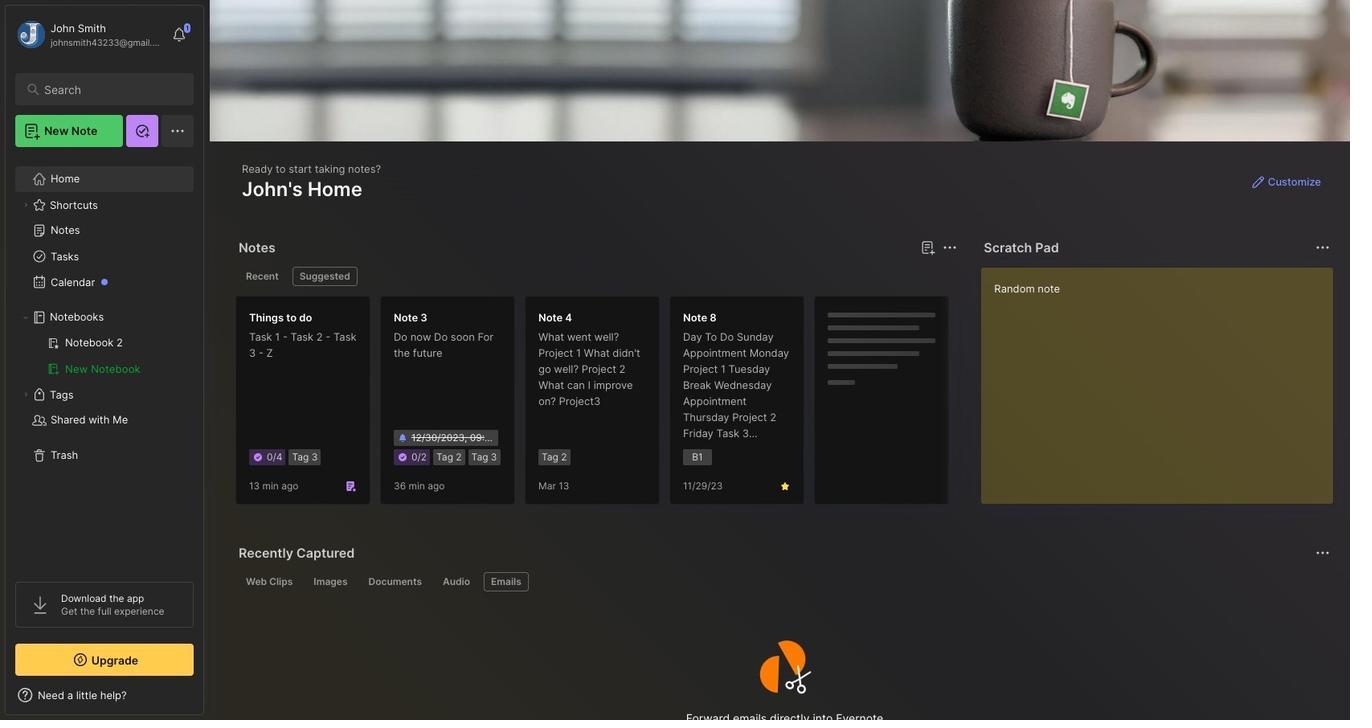 Task type: locate. For each thing, give the bounding box(es) containing it.
tab
[[239, 267, 286, 286], [292, 267, 357, 286], [239, 572, 300, 591], [306, 572, 355, 591], [361, 572, 429, 591], [436, 572, 477, 591], [484, 572, 529, 591]]

tree inside main element
[[6, 157, 203, 567]]

row group
[[235, 296, 1350, 514]]

1 horizontal spatial more actions image
[[1313, 238, 1332, 257]]

None search field
[[44, 80, 179, 99]]

more actions image
[[941, 238, 960, 257], [1313, 238, 1332, 257]]

0 horizontal spatial more actions field
[[939, 236, 961, 259]]

More actions field
[[939, 236, 961, 259], [1312, 236, 1334, 259]]

tab list
[[239, 267, 955, 286], [239, 572, 1328, 591]]

0 horizontal spatial more actions image
[[941, 238, 960, 257]]

main element
[[0, 0, 209, 720]]

1 more actions image from the left
[[941, 238, 960, 257]]

tree
[[6, 157, 203, 567]]

click to collapse image
[[203, 690, 215, 710]]

1 vertical spatial tab list
[[239, 572, 1328, 591]]

Start writing… text field
[[994, 268, 1332, 491]]

1 horizontal spatial more actions field
[[1312, 236, 1334, 259]]

WHAT'S NEW field
[[6, 682, 203, 708]]

more actions image for 2nd more actions field from left
[[1313, 238, 1332, 257]]

Account field
[[15, 18, 164, 51]]

0 vertical spatial tab list
[[239, 267, 955, 286]]

2 more actions image from the left
[[1313, 238, 1332, 257]]

more actions image for 2nd more actions field from the right
[[941, 238, 960, 257]]

group
[[15, 330, 193, 382]]



Task type: vqa. For each thing, say whether or not it's contained in the screenshot.
Note Window element
no



Task type: describe. For each thing, give the bounding box(es) containing it.
expand notebooks image
[[21, 313, 31, 322]]

2 tab list from the top
[[239, 572, 1328, 591]]

none search field inside main element
[[44, 80, 179, 99]]

expand tags image
[[21, 390, 31, 399]]

Search text field
[[44, 82, 179, 97]]

2 more actions field from the left
[[1312, 236, 1334, 259]]

group inside main element
[[15, 330, 193, 382]]

1 more actions field from the left
[[939, 236, 961, 259]]

1 tab list from the top
[[239, 267, 955, 286]]



